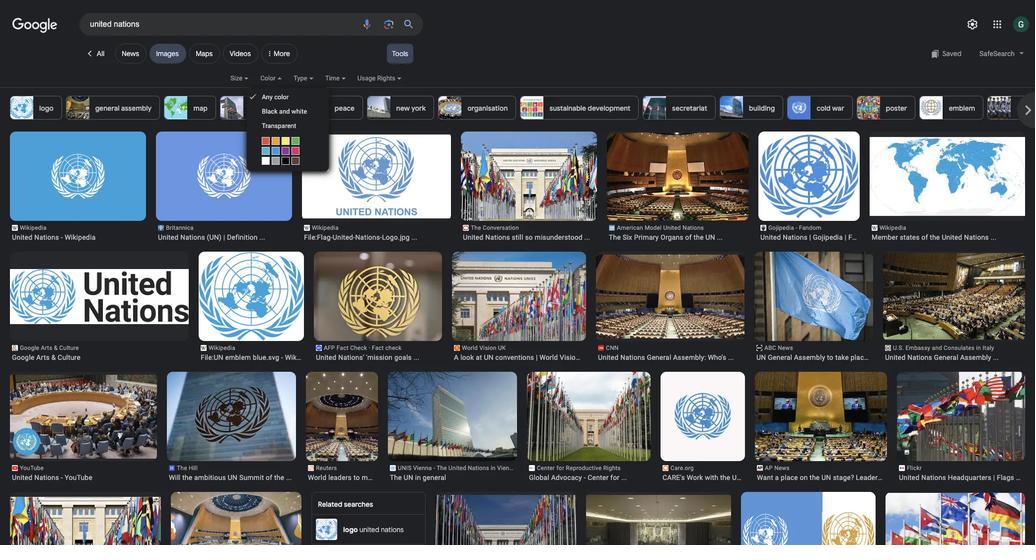Task type: locate. For each thing, give the bounding box(es) containing it.
news for want
[[774, 465, 790, 472]]

vision
[[480, 345, 497, 352], [560, 354, 580, 362]]

care's work with the united nations - care list item
[[658, 372, 803, 482]]

0 vertical spatial world
[[462, 345, 478, 352]]

general right big
[[423, 474, 446, 482]]

for
[[557, 465, 564, 472], [611, 474, 620, 482]]

mission & history - un watch image
[[7, 497, 164, 545]]

2 fact from the left
[[372, 345, 384, 352]]

1 vertical spatial &
[[51, 354, 56, 362]]

0 vertical spatial in
[[976, 345, 981, 352]]

2 horizontal spatial world
[[540, 354, 558, 362]]

2 horizontal spatial in
[[976, 345, 981, 352]]

uk
[[498, 345, 506, 352], [582, 354, 591, 362]]

color
[[260, 75, 276, 82]]

... inside 'united nations 101: the six primary organs of the un - amun' "element"
[[717, 233, 723, 241]]

emblem right file:un
[[225, 354, 251, 362]]

1 horizontal spatial to
[[827, 354, 834, 362]]

world up look
[[462, 345, 478, 352]]

1 horizontal spatial emblem
[[949, 104, 975, 113]]

place inside list item
[[781, 474, 798, 482]]

1 assembly from the left
[[794, 354, 825, 362]]

the right organs
[[694, 233, 704, 241]]

vision inside 'element'
[[560, 354, 580, 362]]

0 vertical spatial place
[[851, 354, 868, 362]]

- inside united nations | gojipedia | fandom list item
[[796, 225, 798, 232]]

at inside 'list item'
[[380, 474, 386, 482]]

rights up global advocacy - center for reproductive rights element
[[603, 465, 621, 472]]

0 vertical spatial arts
[[41, 345, 52, 352]]

and up united nations general assembly ...
[[932, 345, 942, 352]]

primary
[[634, 233, 659, 241]]

any color
[[262, 93, 289, 101]]

nations inside the six primary organs of the un ... list item
[[683, 225, 704, 232]]

file:un emblem blue.svg - wikipedia list item
[[199, 252, 316, 362]]

world vision uk
[[462, 345, 506, 352]]

next image
[[1018, 100, 1035, 120]]

1 vertical spatial logo
[[343, 525, 358, 534]]

wikipedia inside "member states of the united nations ..." list item
[[880, 225, 906, 232]]

for up advocacy
[[557, 465, 564, 472]]

organisation
[[468, 104, 508, 113]]

emblem link
[[920, 96, 984, 120]]

related searches
[[318, 500, 373, 509]]

news inside the want a place on the un stage? leaders ... list item
[[774, 465, 790, 472]]

emblem
[[949, 104, 975, 113], [225, 354, 251, 362]]

0 horizontal spatial assembly
[[794, 354, 825, 362]]

place
[[851, 354, 868, 362], [781, 474, 798, 482]]

conventions
[[495, 354, 534, 362]]

0 vertical spatial uk
[[498, 345, 506, 352]]

the hill
[[177, 465, 198, 472]]

0 horizontal spatial in
[[415, 474, 421, 482]]

world inside 'list item'
[[308, 474, 327, 482]]

- inside the un in general list item
[[434, 465, 435, 472]]

news up a
[[774, 465, 790, 472]]

new
[[396, 104, 410, 113]]

misunderstood
[[535, 233, 583, 241]]

unis vienna - the united nations in vienna
[[398, 465, 516, 472]]

1 general from the left
[[647, 354, 671, 362]]

logo inside logo "link"
[[39, 104, 53, 113]]

blue.svg
[[253, 354, 279, 362]]

| right conventions
[[536, 354, 538, 362]]

list
[[10, 96, 1035, 120], [7, 127, 1035, 545]]

2 assembly from the left
[[960, 354, 992, 362]]

1 horizontal spatial fact
[[372, 345, 384, 352]]

0 horizontal spatial uk
[[498, 345, 506, 352]]

1 horizontal spatial assembly
[[960, 354, 992, 362]]

nations inside list item
[[922, 474, 946, 482]]

1 vertical spatial news
[[778, 345, 793, 352]]

1 horizontal spatial for
[[611, 474, 620, 482]]

rights inside global advocacy - center for ... list item
[[603, 465, 621, 472]]

0 horizontal spatial and
[[279, 108, 290, 115]]

1 fact from the left
[[337, 345, 349, 352]]

... inside will the ambitious un summit of the future just be a rehash of the past? |  the hill 'element'
[[286, 474, 292, 482]]

united nations headquarters | flags of member nations flying… | flickr image
[[888, 372, 1025, 462]]

fact up nations'
[[337, 345, 349, 352]]

on
[[800, 474, 808, 482]]

vienna
[[413, 465, 432, 472], [497, 465, 516, 472]]

... inside want a place on the un stage? leaders of divided nations must first get  past this gatekeeper | ap news element
[[883, 474, 889, 482]]

to left the meet
[[354, 474, 360, 482]]

goals
[[394, 354, 412, 362]]

care's
[[663, 474, 685, 482]]

youtube up united nations - youtube
[[20, 465, 44, 472]]

emblem left securi link
[[949, 104, 975, 113]]

center down the reproductive
[[588, 474, 609, 482]]

0 horizontal spatial fandom
[[799, 225, 822, 232]]

of right organs
[[685, 233, 692, 241]]

1 horizontal spatial uk
[[582, 354, 591, 362]]

0 vertical spatial gojipedia
[[769, 225, 794, 232]]

file:un emblem blue.svg - wikipedia image
[[199, 252, 304, 341]]

world right conventions
[[540, 354, 558, 362]]

to
[[827, 354, 834, 362], [354, 474, 360, 482]]

the down the hill
[[182, 474, 192, 482]]

definition
[[227, 233, 258, 241]]

fact right ·
[[372, 345, 384, 352]]

news right all at left top
[[122, 49, 139, 58]]

0 horizontal spatial vision
[[480, 345, 497, 352]]

0 horizontal spatial logo
[[39, 104, 53, 113]]

0 horizontal spatial general
[[647, 354, 671, 362]]

wikipedia for file:un
[[209, 345, 235, 352]]

...
[[259, 233, 265, 241], [412, 233, 417, 241], [585, 233, 590, 241], [717, 233, 723, 241], [991, 233, 997, 241], [414, 354, 419, 362], [728, 354, 734, 362], [888, 354, 893, 362], [993, 354, 999, 362], [286, 474, 292, 482], [420, 474, 426, 482], [621, 474, 627, 482], [883, 474, 889, 482], [1025, 474, 1030, 482]]

un general assembly to take place amid uptick of political violence - abc  news image
[[754, 252, 874, 341]]

google
[[20, 345, 39, 352], [12, 354, 34, 362]]

nations
[[683, 225, 704, 232], [34, 233, 59, 241], [180, 233, 205, 241], [485, 233, 510, 241], [783, 233, 808, 241], [964, 233, 989, 241], [620, 354, 645, 362], [908, 354, 932, 362], [468, 465, 489, 472], [34, 474, 59, 482], [755, 474, 779, 482], [922, 474, 946, 482]]

... inside statement by the president on the united nations general assembly - u.s.  embassy & consulates in italy element
[[993, 354, 999, 362]]

assembly down 'italy'
[[960, 354, 992, 362]]

will the ambitious un summit of the ...
[[169, 474, 292, 482]]

1 horizontal spatial vision
[[560, 354, 580, 362]]

why is the united nations still so misunderstood? element
[[463, 233, 595, 242]]

the inside "element"
[[609, 233, 621, 241]]

world leaders to meet at un as big powers vie for developing states |  reuters element
[[308, 473, 426, 482]]

center up global
[[537, 465, 555, 472]]

care's work with the united nations - care element
[[663, 473, 803, 482]]

0 vertical spatial list
[[10, 96, 1035, 120]]

0 horizontal spatial center
[[537, 465, 555, 472]]

&
[[54, 345, 58, 352], [51, 354, 56, 362]]

| inside list item
[[993, 474, 995, 482]]

to inside world leaders to meet at un as big powers vie for developing states |  reuters element
[[354, 474, 360, 482]]

1 horizontal spatial general
[[768, 354, 792, 362]]

hoax circulates about united nations' 'mission goals' | fact check element
[[316, 353, 440, 362]]

of right summit
[[266, 474, 272, 482]]

youtube
[[20, 465, 44, 472], [65, 474, 92, 482]]

1 horizontal spatial fandom
[[848, 233, 874, 241]]

0 horizontal spatial for
[[557, 465, 564, 472]]

gojipedia up the 'united nations | gojipedia | fandom'
[[769, 225, 794, 232]]

0 vertical spatial to
[[827, 354, 834, 362]]

1 vienna from the left
[[413, 465, 432, 472]]

youtube up "mission & history - un watch" image in the left of the page
[[65, 474, 92, 482]]

1 horizontal spatial place
[[851, 354, 868, 362]]

1 vertical spatial general
[[423, 474, 446, 482]]

0 vertical spatial at
[[476, 354, 482, 362]]

work
[[687, 474, 703, 482]]

the left conversation
[[471, 225, 481, 232]]

united nations headquarters | flags of ... list item
[[888, 372, 1030, 482]]

0 horizontal spatial world
[[308, 474, 327, 482]]

1 vertical spatial emblem
[[225, 354, 251, 362]]

the for the conversation
[[471, 225, 481, 232]]

united inside list item
[[899, 474, 920, 482]]

assembly inside statement by the president on the united nations general assembly - u.s.  embassy & consulates in italy element
[[960, 354, 992, 362]]

1 vertical spatial and
[[932, 345, 942, 352]]

general down u.s. embassy and consulates in italy
[[934, 354, 959, 362]]

0 vertical spatial youtube
[[20, 465, 44, 472]]

world for world vision uk
[[462, 345, 478, 352]]

transparent link
[[247, 119, 329, 133]]

2 horizontal spatial general
[[934, 354, 959, 362]]

licensable image image
[[904, 450, 910, 456]]

meet
[[362, 474, 378, 482]]

in
[[976, 345, 981, 352], [491, 465, 496, 472], [415, 474, 421, 482]]

in up the un in general element
[[491, 465, 496, 472]]

a look at un conventions | world vision uk image
[[452, 252, 586, 341]]

look
[[461, 354, 474, 362]]

the inside united nations still so misunderstood ... list item
[[471, 225, 481, 232]]

and
[[279, 108, 290, 115], [932, 345, 942, 352]]

center
[[537, 465, 555, 472], [588, 474, 609, 482]]

0 vertical spatial google arts & culture
[[20, 345, 79, 352]]

united nations headquarters | flags of member nations flying… | flickr element
[[899, 473, 1030, 482]]

assembly left take
[[794, 354, 825, 362]]

fandom up united nations | gojipedia | fandom element
[[799, 225, 822, 232]]

of right states in the right of the page
[[922, 233, 928, 241]]

un left as
[[388, 474, 397, 482]]

united nations 101: the six primary organs of the un - amun element
[[609, 233, 747, 242]]

3 general from the left
[[934, 354, 959, 362]]

united nations | gojipedia | fandom list item
[[759, 127, 874, 242]]

headquarters
[[249, 104, 293, 113]]

in right as
[[415, 474, 421, 482]]

0 horizontal spatial place
[[781, 474, 798, 482]]

1 vertical spatial google arts & culture
[[12, 354, 80, 362]]

united nations 101: the six primary organs of the un - amun image
[[607, 133, 749, 221]]

un inside list item
[[822, 474, 831, 482]]

un down unis
[[404, 474, 413, 482]]

leaders
[[856, 474, 882, 482]]

care
[[785, 474, 803, 482]]

care.org
[[671, 465, 694, 472]]

news
[[122, 49, 139, 58], [778, 345, 793, 352], [774, 465, 790, 472]]

| inside list item
[[223, 233, 225, 241]]

2 general from the left
[[768, 354, 792, 362]]

file:un emblem blue.svg - wikipedia element
[[201, 353, 316, 362]]

general left 'assembly'
[[95, 104, 120, 113]]

of
[[685, 233, 692, 241], [922, 233, 928, 241], [266, 474, 272, 482], [1016, 474, 1023, 482]]

general for united nations general assembly: who's ...
[[647, 354, 671, 362]]

united for united nations - youtube
[[12, 474, 32, 482]]

1 horizontal spatial rights
[[603, 465, 621, 472]]

united inside the un in general list item
[[449, 465, 466, 472]]

general assembly
[[95, 104, 152, 113]]

the right with
[[720, 474, 730, 482]]

rights right usage
[[377, 75, 395, 82]]

1 vertical spatial vision
[[560, 354, 580, 362]]

as
[[399, 474, 407, 482]]

maps
[[196, 49, 213, 58]]

1 horizontal spatial at
[[476, 354, 482, 362]]

1 vertical spatial to
[[354, 474, 360, 482]]

united inside 'element'
[[316, 354, 336, 362]]

united nations' 'mission goals ... list item
[[313, 252, 443, 362]]

1 horizontal spatial general
[[423, 474, 446, 482]]

why is the united nations still so misunderstood? image
[[461, 130, 597, 221]]

1 vertical spatial at
[[380, 474, 386, 482]]

world inside 'element'
[[540, 354, 558, 362]]

news right abc
[[778, 345, 793, 352]]

security council chamber | united nations image
[[584, 495, 733, 545]]

0 vertical spatial general
[[95, 104, 120, 113]]

google arts & culture
[[20, 345, 79, 352], [12, 354, 80, 362]]

0 horizontal spatial vienna
[[413, 465, 432, 472]]

| right (un) in the top of the page
[[223, 233, 225, 241]]

to left take
[[827, 354, 834, 362]]

more button
[[261, 36, 301, 68]]

news link
[[115, 44, 147, 64]]

reuters
[[316, 465, 337, 472]]

for down center for reproductive rights
[[611, 474, 620, 482]]

1 vertical spatial gojipedia
[[813, 233, 843, 241]]

place right a
[[781, 474, 798, 482]]

the inside "element"
[[694, 233, 704, 241]]

reproductive
[[566, 465, 602, 472]]

united nations (un) | definition ...
[[158, 233, 265, 241]]

united nations general assembly: who's ...
[[598, 354, 734, 362]]

place inside list item
[[851, 354, 868, 362]]

0 horizontal spatial at
[[380, 474, 386, 482]]

united nations - wikipedia element
[[12, 233, 144, 242]]

states
[[900, 233, 920, 241]]

1 horizontal spatial youtube
[[65, 474, 92, 482]]

un general assembly to take place amid ... list item
[[754, 252, 893, 362]]

gojipedia
[[769, 225, 794, 232], [813, 233, 843, 241]]

the down unis
[[390, 474, 402, 482]]

un
[[706, 233, 715, 241], [484, 354, 494, 362], [757, 354, 766, 362], [228, 474, 237, 482], [388, 474, 397, 482], [404, 474, 413, 482], [822, 474, 831, 482]]

1 vertical spatial culture
[[58, 354, 80, 362]]

0 horizontal spatial to
[[354, 474, 360, 482]]

advocacy
[[551, 474, 582, 482]]

a look at un conventions | world vision uk element
[[454, 353, 591, 362]]

global
[[529, 474, 549, 482]]

1 vertical spatial in
[[491, 465, 496, 472]]

place right take
[[851, 354, 868, 362]]

0 horizontal spatial emblem
[[225, 354, 251, 362]]

care's work with the united nations - care
[[663, 474, 803, 482]]

0 vertical spatial and
[[279, 108, 290, 115]]

the left hill on the bottom
[[177, 465, 187, 472]]

0 vertical spatial logo
[[39, 104, 53, 113]]

the for the un in general
[[390, 474, 402, 482]]

at right the meet
[[380, 474, 386, 482]]

1 horizontal spatial vienna
[[497, 465, 516, 472]]

world
[[462, 345, 478, 352], [540, 354, 558, 362], [308, 474, 327, 482]]

None search field
[[0, 12, 423, 36]]

list containing related searches
[[7, 127, 1035, 545]]

secretariat link
[[643, 96, 716, 120]]

un down world vision uk
[[484, 354, 494, 362]]

the un in general image
[[383, 372, 517, 462]]

saved
[[943, 49, 962, 58]]

the left six
[[609, 233, 621, 241]]

1 vertical spatial world
[[540, 354, 558, 362]]

... inside 'united nations general assembly: who's speaking and what to watch for | cnn' element
[[728, 354, 734, 362]]

news inside un general assembly to take place amid ... list item
[[778, 345, 793, 352]]

afp fact check · fact check
[[324, 345, 402, 352]]

the right on
[[810, 474, 820, 482]]

un right organs
[[706, 233, 715, 241]]

wikipedia
[[20, 225, 47, 232], [312, 225, 339, 232], [880, 225, 906, 232], [65, 233, 96, 241], [209, 345, 235, 352], [285, 354, 316, 362]]

un general assembly to take place amid uptick of political violence - abc  news element
[[757, 353, 893, 362]]

a
[[775, 474, 779, 482]]

united nations | gojipedia | fandom
[[761, 233, 874, 241]]

| down gojipedia - fandom
[[810, 233, 811, 241]]

check
[[350, 345, 367, 352]]

1 horizontal spatial and
[[932, 345, 942, 352]]

united nations - wikipedia image
[[10, 131, 146, 222]]

flags
[[997, 474, 1014, 482]]

file:flag-united-nations-logo.jpg - wikipedia image
[[302, 135, 451, 219]]

type button
[[294, 73, 325, 90]]

emblem inside list item
[[225, 354, 251, 362]]

1 horizontal spatial logo
[[343, 525, 358, 534]]

2 vertical spatial news
[[774, 465, 790, 472]]

0 horizontal spatial fact
[[337, 345, 349, 352]]

gojipedia down gojipedia - fandom
[[813, 233, 843, 241]]

united nations - youtube list item
[[9, 372, 158, 482]]

un down abc
[[757, 354, 766, 362]]

1 vertical spatial center
[[588, 474, 609, 482]]

all link
[[79, 44, 112, 64]]

and left white on the top left of the page
[[279, 108, 290, 115]]

1 vertical spatial arts
[[36, 354, 50, 362]]

general left assembly:
[[647, 354, 671, 362]]

united nations still so misunderstood ... list item
[[461, 130, 597, 242]]

wikipedia for file:flag-
[[312, 225, 339, 232]]

1 vertical spatial place
[[781, 474, 798, 482]]

1 vertical spatial rights
[[603, 465, 621, 472]]

arts inside the united nations, new york, united states — google arts & culture element
[[36, 354, 50, 362]]

0 vertical spatial rights
[[377, 75, 395, 82]]

sustainable development
[[550, 104, 631, 113]]

0 horizontal spatial general
[[95, 104, 120, 113]]

fandom left states in the right of the page
[[848, 233, 874, 241]]

wikipedia inside the file:flag-united-nations-logo.jpg ... 'list item'
[[312, 225, 339, 232]]

general down abc news
[[768, 354, 792, 362]]

1 vertical spatial uk
[[582, 354, 591, 362]]

| left flags
[[993, 474, 995, 482]]

general inside list item
[[423, 474, 446, 482]]

united nations (un) | definition, history, founders, flag, & facts |  britannica element
[[158, 233, 290, 242]]

rights
[[377, 75, 395, 82], [603, 465, 621, 472]]

0 horizontal spatial rights
[[377, 75, 395, 82]]

0 vertical spatial fandom
[[799, 225, 822, 232]]

in left 'italy'
[[976, 345, 981, 352]]

still
[[512, 233, 523, 241]]

un left the stage?
[[822, 474, 831, 482]]

general
[[95, 104, 120, 113], [423, 474, 446, 482]]

black
[[262, 108, 278, 115]]

flickr
[[907, 465, 922, 472]]

at down world vision uk
[[476, 354, 482, 362]]

1 vertical spatial list
[[7, 127, 1035, 545]]

york
[[412, 104, 426, 113]]

2 vertical spatial world
[[308, 474, 327, 482]]

culture
[[59, 345, 79, 352], [58, 354, 80, 362]]

and inside the united nations general assembly ... list item
[[932, 345, 942, 352]]

abc news
[[765, 345, 793, 352]]

of right flags
[[1016, 474, 1023, 482]]

poster
[[886, 104, 907, 113]]

file:flag-united-nations-logo.jpg - wikipedia element
[[304, 233, 449, 242]]

1 horizontal spatial world
[[462, 345, 478, 352]]

care's work with the united nations - care image
[[658, 372, 748, 462]]

the conversation
[[471, 225, 519, 232]]

united for united nations general assembly: who's ...
[[598, 354, 619, 362]]

1 horizontal spatial center
[[588, 474, 609, 482]]

arts
[[41, 345, 52, 352], [36, 354, 50, 362]]

un inside "list item"
[[484, 354, 494, 362]]

united for united nations still so misunderstood ...
[[463, 233, 484, 241]]

world down reuters
[[308, 474, 327, 482]]



Task type: vqa. For each thing, say whether or not it's contained in the screenshot.


Task type: describe. For each thing, give the bounding box(es) containing it.
peace link
[[305, 96, 363, 120]]

more
[[274, 49, 290, 58]]

wikipedia for united
[[20, 225, 47, 232]]

0 vertical spatial news
[[122, 49, 139, 58]]

videos link
[[223, 44, 258, 64]]

1 vertical spatial youtube
[[65, 474, 92, 482]]

united nations | human rights watch image
[[429, 495, 578, 545]]

file:flag-united-nations-logo.jpg ... list item
[[302, 132, 451, 242]]

with
[[705, 474, 718, 482]]

will the ambitious un summit of the future just be a rehash of the past? |  the hill image
[[161, 372, 296, 462]]

safesearch
[[980, 49, 1015, 57]]

the united nations, new york, united states — google arts & culture image
[[10, 269, 189, 324]]

united nations - wikipedia
[[12, 233, 96, 241]]

the for the hill
[[177, 465, 187, 472]]

ap news
[[765, 465, 790, 472]]

new york
[[396, 104, 426, 113]]

search by image image
[[383, 18, 395, 30]]

united nations - youtube image
[[9, 375, 158, 459]]

world leaders to meet at un as big powers vie for developing states |  reuters image
[[306, 372, 378, 462]]

will the ambitious un summit of the ... list item
[[161, 372, 296, 482]]

file:flag-
[[304, 233, 333, 241]]

... inside global advocacy - center for reproductive rights element
[[621, 474, 627, 482]]

member states of the united nations ...
[[872, 233, 997, 241]]

want
[[757, 474, 773, 482]]

the six primary organs of the un ... list item
[[607, 132, 749, 242]]

member states of the united nations - wikipedia image
[[870, 137, 1025, 216]]

member states of the united nations - wikipedia element
[[872, 233, 1023, 242]]

at inside 'element'
[[476, 354, 482, 362]]

of inside will the ambitious un summit of the future just be a rehash of the past? |  the hill 'element'
[[266, 474, 272, 482]]

... inside united nations headquarters | flags of member nations flying… | flickr element
[[1025, 474, 1030, 482]]

0 vertical spatial culture
[[59, 345, 79, 352]]

amid
[[870, 354, 886, 362]]

united for united nations' 'mission goals ...
[[316, 354, 336, 362]]

statement by the president on the united nations general assembly - u.s.  embassy & consulates in italy element
[[885, 353, 1023, 362]]

united nations general assembly ... list item
[[881, 252, 1025, 362]]

united nations general assembly: who's speaking and what to watch for | cnn image
[[596, 255, 745, 339]]

assembly inside 'un general assembly to take place amid uptick of political violence - abc  news' element
[[794, 354, 825, 362]]

safesearch button
[[975, 44, 1029, 64]]

wikipedia inside the file:un emblem blue.svg - wikipedia element
[[285, 354, 316, 362]]

go to google home image
[[12, 17, 57, 34]]

un general assembly to take place amid ...
[[757, 354, 893, 362]]

... inside why is the united nations still so misunderstood? element
[[585, 233, 590, 241]]

united nations - youtube element
[[12, 473, 155, 482]]

the un in general list item
[[383, 372, 517, 482]]

building
[[749, 104, 775, 113]]

the right summit
[[274, 474, 284, 482]]

the for the six primary organs of the un ...
[[609, 233, 621, 241]]

model
[[645, 225, 662, 232]]

... inside 'un general assembly to take place amid uptick of political violence - abc  news' element
[[888, 354, 893, 362]]

0 vertical spatial emblem
[[949, 104, 975, 113]]

transparent
[[262, 122, 296, 130]]

rights inside popup button
[[377, 75, 395, 82]]

united nations general assembly: who's speaking and what to watch for | cnn element
[[598, 353, 743, 362]]

the right states in the right of the page
[[930, 233, 940, 241]]

the united nations, new york, united states — google arts & culture element
[[12, 353, 187, 362]]

britannica
[[166, 225, 194, 232]]

a look at un conventions | world vision uk list item
[[452, 252, 591, 362]]

saved link
[[926, 44, 967, 64]]

wikipedia for member
[[880, 225, 906, 232]]

united nations headquarters | flags of ...
[[899, 474, 1030, 482]]

| inside 'element'
[[536, 354, 538, 362]]

quick settings image
[[967, 18, 979, 30]]

black and white
[[262, 108, 307, 115]]

hill
[[189, 465, 198, 472]]

·
[[369, 345, 370, 352]]

1 horizontal spatial in
[[491, 465, 496, 472]]

of inside member states of the united nations - wikipedia element
[[922, 233, 928, 241]]

usage rights
[[358, 75, 395, 82]]

united
[[360, 525, 379, 534]]

in-person guided tours | united nations image
[[169, 492, 304, 545]]

want a place on the un stage? leaders of divided nations must first get  past this gatekeeper | ap news image
[[752, 372, 891, 462]]

0 vertical spatial vision
[[480, 345, 497, 352]]

of inside united nations headquarters | flags of member nations flying… | flickr element
[[1016, 474, 1023, 482]]

world leaders to meet at un as big ... list item
[[306, 372, 426, 482]]

the up the un in general element
[[437, 465, 447, 472]]

united nations (un) | definition ... list item
[[156, 131, 292, 242]]

usage rights button
[[358, 73, 413, 90]]

the un in general element
[[390, 473, 515, 482]]

1 vertical spatial google
[[12, 354, 34, 362]]

statement by the president on the united nations general assembly - u.s.  embassy & consulates in italy image
[[881, 253, 1025, 340]]

1 horizontal spatial gojipedia
[[813, 233, 843, 241]]

united for united nations | gojipedia | fandom
[[761, 233, 781, 241]]

the inside list item
[[810, 474, 820, 482]]

big
[[409, 474, 418, 482]]

want a place on the un stage? leaders ...
[[757, 474, 889, 482]]

| left member
[[845, 233, 847, 241]]

secretariat
[[672, 104, 707, 113]]

united inside the six primary organs of the un ... list item
[[663, 225, 681, 232]]

afp
[[324, 345, 335, 352]]

headquarters
[[948, 474, 992, 482]]

war
[[832, 104, 844, 113]]

wikipedia inside united nations - wikipedia element
[[65, 233, 96, 241]]

a
[[454, 354, 459, 362]]

file:flag-united-nations-logo.jpg ...
[[304, 233, 417, 241]]

'mission
[[366, 354, 393, 362]]

0 vertical spatial &
[[54, 345, 58, 352]]

united nations still so misunderstood ...
[[463, 233, 590, 241]]

videos
[[230, 49, 251, 58]]

to inside 'un general assembly to take place amid uptick of political violence - abc  news' element
[[827, 354, 834, 362]]

logo link
[[10, 96, 62, 120]]

american model united nations
[[617, 225, 704, 232]]

the un in general
[[390, 474, 446, 482]]

united nations - wikipedia list item
[[10, 131, 146, 242]]

global advocacy - center for ...
[[529, 474, 627, 482]]

development
[[588, 104, 631, 113]]

usage
[[358, 75, 376, 82]]

un left summit
[[228, 474, 237, 482]]

want a place on the un stage? leaders ... list item
[[752, 372, 891, 482]]

in inside the united nations general assembly ... list item
[[976, 345, 981, 352]]

culture inside the united nations, new york, united states — google arts & culture element
[[58, 354, 80, 362]]

the six primary organs of the un ...
[[609, 233, 723, 241]]

... inside world leaders to meet at un as big powers vie for developing states |  reuters element
[[420, 474, 426, 482]]

Search text field
[[90, 16, 355, 33]]

size button
[[231, 73, 260, 90]]

map
[[193, 104, 208, 113]]

uk inside a look at un conventions | world vision uk 'element'
[[582, 354, 591, 362]]

1 vertical spatial for
[[611, 474, 620, 482]]

global advocacy - center for reproductive rights image
[[519, 372, 653, 462]]

unis
[[398, 465, 412, 472]]

abc
[[765, 345, 776, 352]]

united for united nations headquarters | flags of ...
[[899, 474, 920, 482]]

what is the united nations? - worldatlas image
[[741, 492, 876, 545]]

united for united nations - wikipedia
[[12, 233, 32, 241]]

... inside member states of the united nations - wikipedia element
[[991, 233, 997, 241]]

of inside 'united nations 101: the six primary organs of the un - amun' "element"
[[685, 233, 692, 241]]

united nations (un) | definition, history, founders, flag, & facts |  britannica image
[[156, 131, 292, 222]]

time
[[325, 75, 340, 82]]

images
[[156, 49, 179, 58]]

tools
[[392, 49, 408, 58]]

who's
[[708, 354, 727, 362]]

member states of the united nations ... list item
[[870, 132, 1025, 242]]

so
[[525, 233, 533, 241]]

organisation link
[[438, 96, 516, 120]]

... inside united nations (un) | definition, history, founders, flag, & facts |  britannica element
[[259, 233, 265, 241]]

will
[[169, 474, 181, 482]]

hoax circulates about united nations' 'mission goals' | fact check image
[[313, 252, 443, 341]]

0 horizontal spatial youtube
[[20, 465, 44, 472]]

... inside 'hoax circulates about united nations' 'mission goals' | fact check' 'element'
[[414, 354, 419, 362]]

sustainable
[[550, 104, 586, 113]]

center for reproductive rights
[[537, 465, 621, 472]]

news for un
[[778, 345, 793, 352]]

logo united nations
[[343, 525, 404, 534]]

un inside 'list item'
[[388, 474, 397, 482]]

0 vertical spatial google
[[20, 345, 39, 352]]

united for united nations (un) | definition ...
[[158, 233, 178, 241]]

type
[[294, 75, 307, 82]]

united nations general assembly ...
[[885, 354, 999, 362]]

take
[[835, 354, 849, 362]]

conversation
[[483, 225, 519, 232]]

licensable image tooltip
[[904, 450, 910, 456]]

un inside "element"
[[706, 233, 715, 241]]

united nations | gojipedia | fandom image
[[759, 127, 860, 229]]

map link
[[164, 96, 216, 120]]

the inside list item
[[720, 474, 730, 482]]

united nations' 'mission goals ...
[[316, 354, 419, 362]]

general assembly link
[[66, 96, 160, 120]]

peace
[[335, 104, 355, 113]]

united nations | gojipedia | fandom element
[[761, 233, 874, 242]]

0 horizontal spatial gojipedia
[[769, 225, 794, 232]]

(un)
[[207, 233, 222, 241]]

... inside file:flag-united-nations-logo.jpg - wikipedia element
[[412, 233, 417, 241]]

securi link
[[988, 96, 1035, 120]]

2 vertical spatial in
[[415, 474, 421, 482]]

global advocacy - center for ... list item
[[519, 372, 653, 482]]

any
[[262, 93, 273, 101]]

more filters element
[[261, 44, 298, 64]]

united for united nations general assembly ...
[[885, 354, 906, 362]]

world for world leaders to meet at un as big ...
[[308, 474, 327, 482]]

american
[[617, 225, 643, 232]]

list containing logo
[[10, 96, 1035, 120]]

general for united nations general assembly ...
[[934, 354, 959, 362]]

0 vertical spatial center
[[537, 465, 555, 472]]

want a place on the un stage? leaders of divided nations must first get  past this gatekeeper | ap news element
[[757, 473, 889, 482]]

13 quick facts about the un - the borgen project image
[[886, 493, 1025, 545]]

united-
[[333, 233, 355, 241]]

google arts & culture list item
[[10, 252, 189, 362]]

headquarters link
[[220, 96, 301, 120]]

searches
[[344, 500, 373, 509]]

embassy
[[906, 345, 931, 352]]

united nations - youtube
[[12, 474, 92, 482]]

logo for logo united nations
[[343, 525, 358, 534]]

sustainable development link
[[520, 96, 639, 120]]

united nations general assembly: who's ... list item
[[596, 252, 745, 362]]

logo for logo
[[39, 104, 53, 113]]

cnn
[[606, 345, 619, 352]]

0 vertical spatial for
[[557, 465, 564, 472]]

1 vertical spatial fandom
[[848, 233, 874, 241]]

nations inside the un in general list item
[[468, 465, 489, 472]]

will the ambitious un summit of the future just be a rehash of the past? |  the hill element
[[169, 473, 294, 482]]

size
[[231, 75, 243, 82]]

2 vienna from the left
[[497, 465, 516, 472]]

global advocacy - center for reproductive rights element
[[529, 473, 649, 482]]



